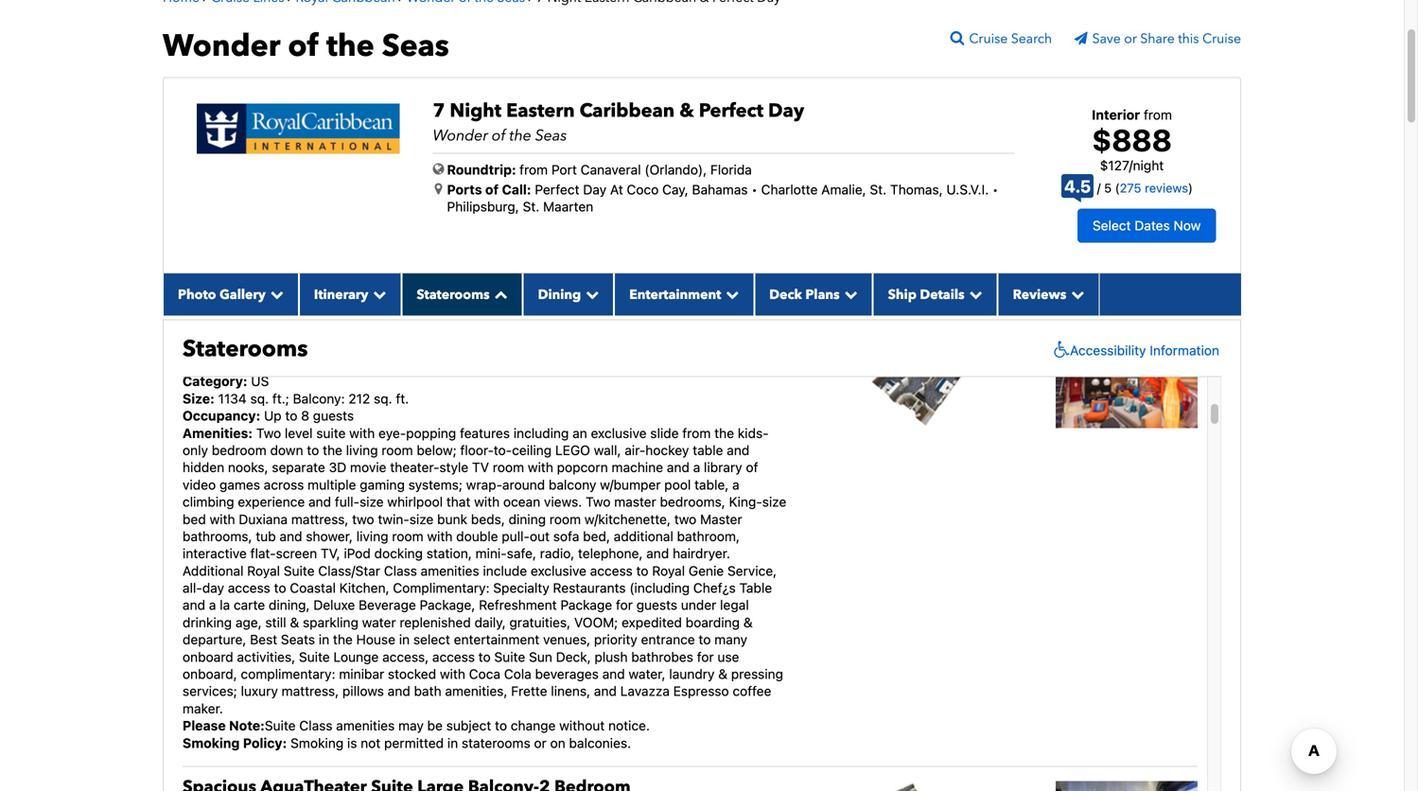 Task type: locate. For each thing, give the bounding box(es) containing it.
two down up
[[256, 425, 281, 441]]

access,
[[383, 649, 429, 665]]

2 horizontal spatial access
[[590, 563, 633, 579]]

guests up suite
[[313, 408, 354, 424]]

1 vertical spatial from
[[520, 162, 548, 178]]

a up king-
[[733, 477, 740, 493]]

deck plans
[[770, 286, 840, 304]]

living up movie at left bottom
[[346, 443, 378, 458]]

globe image
[[433, 162, 444, 176]]

map marker image
[[435, 182, 443, 196]]

/ up 4.5 / 5 ( 275 reviews )
[[1130, 158, 1134, 173]]

bahamas
[[692, 182, 748, 197]]

ft.;
[[272, 391, 289, 406]]

station,
[[427, 546, 472, 561]]

0 horizontal spatial cruise
[[970, 30, 1008, 48]]

sq.
[[250, 391, 269, 406], [374, 391, 392, 406]]

from inside two level suite with eye-popping features including an exclusive slide from the kids- only bedroom down to the living room below; floor-to-ceiling lego wall, air-hockey table and hidden nooks, separate 3d movie theater-style tv room with popcorn machine and a library of video games across multiple gaming systems; wrap-around balcony w/bumper pool table, a climbing experience and full-size whirlpool that with ocean views. two master bedrooms, king-size bed with duxiana mattress, two twin-size bunk beds, dining room w/kitchenette, two master bathrooms, tub and shower, living room with double pull-out sofa bed, additional bathroom, interactive flat-screen tv, ipod docking station, mini-safe, radio, telephone, and hairdryer. additional royal suite class/star class amenities include exclusive access to royal genie service, all-day access to coastal kitchen, complimentary: specialty restaurants (including chef¿s table and a la carte dining, deluxe beverage package, refreshment package for guests under legal drinking age, still & sparkling water replenished daily, gratuities, voom; expedited boarding & departure, best seats in the house in select entertainment venues, priority entrance to many onboard activities, suite lounge access, access to suite sun deck, plush bathrobes for use onboard, complimentary: minibar stocked with coca cola beverages and water, laundry & pressing services; luxury mattress, pillows and bath amenities, frette linens, and lavazza espresso coffee maker. please note: suite class amenities may be subject to change without notice. smoking policy: smoking is not permitted in staterooms or on balconies.
[[683, 425, 711, 441]]

wheelchair image
[[1050, 341, 1071, 360]]

1 horizontal spatial angle right image
[[288, 0, 292, 4]]

st. right amalie,
[[870, 182, 887, 197]]

seas inside 7 night eastern caribbean & perfect day wonder of the seas
[[536, 125, 567, 146]]

1 horizontal spatial •
[[993, 182, 999, 197]]

chevron up image
[[490, 288, 508, 301]]

0 vertical spatial perfect
[[699, 98, 764, 124]]

class down docking
[[384, 563, 417, 579]]

guests inside category: us size: 1134 sq. ft.; balcony: 212 sq. ft. occupancy: up to 8 guests amenities:
[[313, 408, 354, 424]]

paper plane image
[[1075, 32, 1093, 45]]

0 vertical spatial wonder
[[163, 26, 281, 67]]

wonder inside 7 night eastern caribbean & perfect day wonder of the seas
[[433, 125, 488, 146]]

1 vertical spatial living
[[357, 529, 389, 544]]

chevron down image inside reviews dropdown button
[[1067, 288, 1085, 301]]

with up beds, at the bottom of the page
[[474, 494, 500, 510]]

0 horizontal spatial sq.
[[250, 391, 269, 406]]

1 horizontal spatial staterooms
[[417, 286, 490, 304]]

category: us size: 1134 sq. ft.; balcony: 212 sq. ft. occupancy: up to 8 guests amenities:
[[183, 374, 409, 441]]

cruise left search
[[970, 30, 1008, 48]]

0 horizontal spatial guests
[[313, 408, 354, 424]]

suite down seats
[[299, 649, 330, 665]]

2 chevron down image from the left
[[369, 288, 387, 301]]

search
[[1012, 30, 1053, 48]]

& inside 7 night eastern caribbean & perfect day wonder of the seas
[[680, 98, 695, 124]]

espresso
[[674, 684, 729, 699]]

2 horizontal spatial angle right image
[[399, 0, 404, 4]]

full-
[[335, 494, 360, 510]]

0 horizontal spatial a
[[209, 598, 216, 613]]

beverages
[[535, 666, 599, 682]]

chevron down image inside dining dropdown button
[[581, 288, 599, 301]]

eastern
[[507, 98, 575, 124]]

experience
[[238, 494, 305, 510]]

chevron down image inside deck plans "dropdown button"
[[840, 288, 858, 301]]

the inside 7 night eastern caribbean & perfect day wonder of the seas
[[510, 125, 532, 146]]

multiple
[[308, 477, 356, 493]]

1 royal from the left
[[247, 563, 280, 579]]

1 horizontal spatial exclusive
[[591, 425, 647, 441]]

chevron down image inside ship details dropdown button
[[965, 288, 983, 301]]

3 chevron down image from the left
[[1067, 288, 1085, 301]]

two down balcony
[[586, 494, 611, 510]]

chevron down image for entertainment
[[722, 288, 740, 301]]

1 two from the left
[[352, 511, 375, 527]]

2 royal from the left
[[653, 563, 685, 579]]

1 horizontal spatial seas
[[536, 125, 567, 146]]

royal up (including
[[653, 563, 685, 579]]

all-
[[183, 580, 202, 596]]

a
[[694, 460, 701, 475], [733, 477, 740, 493], [209, 598, 216, 613]]

itinerary button
[[299, 273, 402, 316]]

0 vertical spatial guests
[[313, 408, 354, 424]]

1 horizontal spatial class
[[384, 563, 417, 579]]

1 vertical spatial wonder
[[433, 125, 488, 146]]

two down full-
[[352, 511, 375, 527]]

st. down call:
[[523, 199, 540, 215]]

• right u.s.v.i.
[[993, 182, 999, 197]]

chevron down image left ship
[[840, 288, 858, 301]]

for up expedited
[[616, 598, 633, 613]]

exclusive down radio,
[[531, 563, 587, 579]]

luxury
[[241, 684, 278, 699]]

1 horizontal spatial a
[[694, 460, 701, 475]]

deluxe
[[314, 598, 355, 613]]

two
[[256, 425, 281, 441], [586, 494, 611, 510]]

staterooms up us
[[183, 334, 308, 365]]

seas down 'eastern'
[[536, 125, 567, 146]]

1 vertical spatial access
[[228, 580, 271, 596]]

charlotte
[[762, 182, 818, 197]]

0 vertical spatial from
[[1144, 107, 1173, 123]]

suite up cola
[[495, 649, 526, 665]]

seas up the 7
[[382, 26, 449, 67]]

size down kids-
[[763, 494, 787, 510]]

bathroom,
[[677, 529, 740, 544]]

1 vertical spatial seas
[[536, 125, 567, 146]]

subject
[[447, 718, 492, 734]]

chevron down image for deck plans
[[840, 288, 858, 301]]

hidden
[[183, 460, 225, 475]]

with down ceiling
[[528, 460, 554, 475]]

0 horizontal spatial access
[[228, 580, 271, 596]]

1 horizontal spatial access
[[433, 649, 475, 665]]

save or share this cruise link
[[1075, 30, 1242, 48]]

popping
[[406, 425, 457, 441]]

now
[[1174, 218, 1202, 233]]

chevron down image up 'wheelchair' icon
[[1067, 288, 1085, 301]]

1 horizontal spatial guests
[[637, 598, 678, 613]]

guests down (including
[[637, 598, 678, 613]]

1 horizontal spatial cruise
[[1203, 30, 1242, 48]]

1 vertical spatial or
[[534, 735, 547, 751]]

chevron down image
[[722, 288, 740, 301], [965, 288, 983, 301], [1067, 288, 1085, 301]]

may
[[399, 718, 424, 734]]

class/star
[[318, 563, 381, 579]]

amenities up not
[[336, 718, 395, 734]]

chevron down image left staterooms dropdown button
[[369, 288, 387, 301]]

perfect up maarten
[[535, 182, 580, 197]]

chevron down image left entertainment
[[581, 288, 599, 301]]

2 chevron down image from the left
[[965, 288, 983, 301]]

chevron down image
[[266, 288, 284, 301], [369, 288, 387, 301], [581, 288, 599, 301], [840, 288, 858, 301]]

0 horizontal spatial amenities
[[336, 718, 395, 734]]

royal
[[247, 563, 280, 579], [653, 563, 685, 579]]

select          dates now link
[[1078, 209, 1217, 243]]

in down sparkling
[[319, 632, 330, 648]]

note:
[[229, 718, 265, 734]]

include
[[483, 563, 527, 579]]

size down gaming
[[360, 494, 384, 510]]

departure,
[[183, 632, 246, 648]]

0 horizontal spatial from
[[520, 162, 548, 178]]

2 smoking from the left
[[291, 735, 344, 751]]

angle right image
[[529, 0, 533, 4]]

1 vertical spatial class
[[299, 718, 333, 734]]

seas
[[382, 26, 449, 67], [536, 125, 567, 146]]

/ left 5
[[1098, 181, 1101, 195]]

with up 'station,'
[[427, 529, 453, 544]]

1 horizontal spatial smoking
[[291, 735, 344, 751]]

of right library
[[746, 460, 759, 475]]

for up laundry
[[697, 649, 714, 665]]

living up 'ipod'
[[357, 529, 389, 544]]

0 horizontal spatial perfect
[[535, 182, 580, 197]]

bedroom
[[212, 443, 267, 458]]

drinking
[[183, 615, 232, 630]]

access down select
[[433, 649, 475, 665]]

carte
[[234, 598, 265, 613]]

& right caribbean
[[680, 98, 695, 124]]

or left on
[[534, 735, 547, 751]]

1 horizontal spatial day
[[769, 98, 805, 124]]

use
[[718, 649, 740, 665]]

itinerary
[[314, 286, 369, 304]]

mattress, up "shower,"
[[291, 511, 349, 527]]

angle right image
[[203, 0, 208, 4], [288, 0, 292, 4], [399, 0, 404, 4]]

day inside the "ports of call: perfect day at coco cay, bahamas • charlotte amalie, st. thomas, u.s.v.i. • philipsburg, st. maarten"
[[583, 182, 607, 197]]

1 horizontal spatial st.
[[870, 182, 887, 197]]

mattress, down complimentary:
[[282, 684, 339, 699]]

ship
[[889, 286, 917, 304]]

pillows
[[343, 684, 384, 699]]

2 vertical spatial from
[[683, 425, 711, 441]]

class down complimentary:
[[299, 718, 333, 734]]

day
[[769, 98, 805, 124], [583, 182, 607, 197]]

chevron down image inside entertainment dropdown button
[[722, 288, 740, 301]]

cruise search
[[970, 30, 1053, 48]]

1 horizontal spatial from
[[683, 425, 711, 441]]

1 chevron down image from the left
[[266, 288, 284, 301]]

chevron down image inside photo gallery dropdown button
[[266, 288, 284, 301]]

• down florida
[[752, 182, 758, 197]]

to down boarding
[[699, 632, 711, 648]]

reviews
[[1013, 286, 1067, 304]]

two down bedrooms,
[[675, 511, 697, 527]]

from up table
[[683, 425, 711, 441]]

amenities down 'station,'
[[421, 563, 480, 579]]

popcorn
[[557, 460, 608, 475]]

1 vertical spatial perfect
[[535, 182, 580, 197]]

0 vertical spatial staterooms
[[417, 286, 490, 304]]

coffee
[[733, 684, 772, 699]]

room up docking
[[392, 529, 424, 544]]

4 chevron down image from the left
[[840, 288, 858, 301]]

/ inside 4.5 / 5 ( 275 reviews )
[[1098, 181, 1101, 195]]

sq. down us
[[250, 391, 269, 406]]

and down multiple
[[309, 494, 331, 510]]

entertainment
[[454, 632, 540, 648]]

onboard
[[183, 649, 234, 665]]

0 horizontal spatial st.
[[523, 199, 540, 215]]

0 vertical spatial access
[[590, 563, 633, 579]]

1 vertical spatial /
[[1098, 181, 1101, 195]]

1 vertical spatial guests
[[637, 598, 678, 613]]

chevron down image for photo gallery
[[266, 288, 284, 301]]

chevron down image left deck
[[722, 288, 740, 301]]

guests inside two level suite with eye-popping features including an exclusive slide from the kids- only bedroom down to the living room below; floor-to-ceiling lego wall, air-hockey table and hidden nooks, separate 3d movie theater-style tv room with popcorn machine and a library of video games across multiple gaming systems; wrap-around balcony w/bumper pool table, a climbing experience and full-size whirlpool that with ocean views. two master bedrooms, king-size bed with duxiana mattress, two twin-size bunk beds, dining room w/kitchenette, two master bathrooms, tub and shower, living room with double pull-out sofa bed, additional bathroom, interactive flat-screen tv, ipod docking station, mini-safe, radio, telephone, and hairdryer. additional royal suite class/star class amenities include exclusive access to royal genie service, all-day access to coastal kitchen, complimentary: specialty restaurants (including chef¿s table and a la carte dining, deluxe beverage package, refreshment package for guests under legal drinking age, still & sparkling water replenished daily, gratuities, voom; expedited boarding & departure, best seats in the house in select entertainment venues, priority entrance to many onboard activities, suite lounge access, access to suite sun deck, plush bathrobes for use onboard, complimentary: minibar stocked with coca cola beverages and water, laundry & pressing services; luxury mattress, pillows and bath amenities, frette linens, and lavazza espresso coffee maker. please note: suite class amenities may be subject to change without notice. smoking policy: smoking is not permitted in staterooms or on balconies.
[[637, 598, 678, 613]]

2 horizontal spatial chevron down image
[[1067, 288, 1085, 301]]

1 vertical spatial exclusive
[[531, 563, 587, 579]]

0 horizontal spatial smoking
[[183, 735, 240, 751]]

2 horizontal spatial from
[[1144, 107, 1173, 123]]

to
[[285, 408, 298, 424], [307, 443, 319, 458], [637, 563, 649, 579], [274, 580, 286, 596], [699, 632, 711, 648], [479, 649, 491, 665], [495, 718, 507, 734]]

1 horizontal spatial perfect
[[699, 98, 764, 124]]

safe,
[[507, 546, 537, 561]]

0 horizontal spatial two
[[256, 425, 281, 441]]

cruise right the this
[[1203, 30, 1242, 48]]

0 horizontal spatial /
[[1098, 181, 1101, 195]]

0 horizontal spatial exclusive
[[531, 563, 587, 579]]

sq. left ft.
[[374, 391, 392, 406]]

in up the access,
[[399, 632, 410, 648]]

features
[[460, 425, 510, 441]]

0 horizontal spatial angle right image
[[203, 0, 208, 4]]

2 horizontal spatial a
[[733, 477, 740, 493]]

0 vertical spatial /
[[1130, 158, 1134, 173]]

ports
[[447, 182, 482, 197]]

caribbean
[[580, 98, 675, 124]]

1 vertical spatial two
[[586, 494, 611, 510]]

nooks,
[[228, 460, 268, 475]]

to up coca
[[479, 649, 491, 665]]

0 horizontal spatial two
[[352, 511, 375, 527]]

and down all-
[[183, 598, 205, 613]]

an
[[573, 425, 588, 441]]

from inside interior from $888 $127 / night
[[1144, 107, 1173, 123]]

complimentary:
[[393, 580, 490, 596]]

chevron down image inside itinerary dropdown button
[[369, 288, 387, 301]]

accessibility
[[1071, 342, 1147, 358]]

photo gallery
[[178, 286, 266, 304]]

from right interior
[[1144, 107, 1173, 123]]

systems;
[[409, 477, 463, 493]]

with up the bathrooms,
[[210, 511, 235, 527]]

0 horizontal spatial chevron down image
[[722, 288, 740, 301]]

and up pool at the bottom
[[667, 460, 690, 475]]

entertainment button
[[615, 273, 755, 316]]

0 horizontal spatial royal
[[247, 563, 280, 579]]

cruise search link
[[951, 30, 1072, 48]]

ipod
[[344, 546, 371, 561]]

0 vertical spatial st.
[[870, 182, 887, 197]]

to up staterooms
[[495, 718, 507, 734]]

0 horizontal spatial size
[[360, 494, 384, 510]]

thomas,
[[891, 182, 943, 197]]

exclusive up wall, on the bottom of the page
[[591, 425, 647, 441]]

games
[[220, 477, 260, 493]]

perfect up florida
[[699, 98, 764, 124]]

night
[[1134, 158, 1165, 173]]

access down telephone,
[[590, 563, 633, 579]]

0 vertical spatial for
[[616, 598, 633, 613]]

1 horizontal spatial chevron down image
[[965, 288, 983, 301]]

in down subject
[[448, 735, 458, 751]]

guests
[[313, 408, 354, 424], [637, 598, 678, 613]]

staterooms down philipsburg,
[[417, 286, 490, 304]]

save
[[1093, 30, 1122, 48]]

in
[[319, 632, 330, 648], [399, 632, 410, 648], [448, 735, 458, 751]]

permitted
[[384, 735, 444, 751]]

smoking down the please
[[183, 735, 240, 751]]

1 • from the left
[[752, 182, 758, 197]]

a down table
[[694, 460, 701, 475]]

chevron down image for reviews
[[1067, 288, 1085, 301]]

or right save
[[1125, 30, 1138, 48]]

0 vertical spatial two
[[256, 425, 281, 441]]

day down roundtrip: from port canaveral (orlando), florida on the top of page
[[583, 182, 607, 197]]

of up royal caribbean "image"
[[288, 26, 319, 67]]

1 vertical spatial a
[[733, 477, 740, 493]]

chevron down image left "reviews"
[[965, 288, 983, 301]]

a left the la on the bottom of page
[[209, 598, 216, 613]]

views.
[[544, 494, 582, 510]]

2 sq. from the left
[[374, 391, 392, 406]]

)
[[1189, 181, 1194, 195]]

1 horizontal spatial wonder
[[433, 125, 488, 146]]

1 horizontal spatial sq.
[[374, 391, 392, 406]]

with left eye-
[[350, 425, 375, 441]]

from up call:
[[520, 162, 548, 178]]

house
[[357, 632, 396, 648]]

of inside the "ports of call: perfect day at coco cay, bahamas • charlotte amalie, st. thomas, u.s.v.i. • philipsburg, st. maarten"
[[486, 182, 499, 197]]

0 horizontal spatial seas
[[382, 26, 449, 67]]

of up philipsburg,
[[486, 182, 499, 197]]

1 vertical spatial day
[[583, 182, 607, 197]]

1 chevron down image from the left
[[722, 288, 740, 301]]

1 horizontal spatial two
[[586, 494, 611, 510]]

specialty
[[494, 580, 550, 596]]

0 horizontal spatial staterooms
[[183, 334, 308, 365]]

entrance
[[641, 632, 695, 648]]

royal caribbean image
[[197, 104, 400, 154]]

0 vertical spatial living
[[346, 443, 378, 458]]

0 vertical spatial amenities
[[421, 563, 480, 579]]

1 cruise from the left
[[970, 30, 1008, 48]]

day up charlotte
[[769, 98, 805, 124]]

1 horizontal spatial /
[[1130, 158, 1134, 173]]

laundry
[[670, 666, 715, 682]]

expedited
[[622, 615, 682, 630]]

exclusive
[[591, 425, 647, 441], [531, 563, 587, 579]]

maker.
[[183, 701, 223, 717]]

movie
[[350, 460, 387, 475]]

chevron down image left itinerary
[[266, 288, 284, 301]]

1 vertical spatial st.
[[523, 199, 540, 215]]

0 horizontal spatial day
[[583, 182, 607, 197]]

room down eye-
[[382, 443, 413, 458]]

0 vertical spatial or
[[1125, 30, 1138, 48]]

to left 8
[[285, 408, 298, 424]]

1 horizontal spatial royal
[[653, 563, 685, 579]]

staterooms inside dropdown button
[[417, 286, 490, 304]]

0 vertical spatial day
[[769, 98, 805, 124]]

size:
[[183, 391, 215, 406]]

2 • from the left
[[993, 182, 999, 197]]

water,
[[629, 666, 666, 682]]

of inside 7 night eastern caribbean & perfect day wonder of the seas
[[492, 125, 506, 146]]

and down 'additional'
[[647, 546, 669, 561]]

0 horizontal spatial or
[[534, 735, 547, 751]]

the
[[327, 26, 375, 67], [510, 125, 532, 146], [715, 425, 735, 441], [323, 443, 343, 458], [333, 632, 353, 648]]

smoking left is
[[291, 735, 344, 751]]

1 horizontal spatial two
[[675, 511, 697, 527]]

$888
[[1093, 122, 1173, 158]]

3 chevron down image from the left
[[581, 288, 599, 301]]

access up carte
[[228, 580, 271, 596]]

with
[[350, 425, 375, 441], [528, 460, 554, 475], [474, 494, 500, 510], [210, 511, 235, 527], [427, 529, 453, 544], [440, 666, 466, 682]]

balcony:
[[293, 391, 345, 406]]

1 horizontal spatial for
[[697, 649, 714, 665]]

of down night
[[492, 125, 506, 146]]

1 vertical spatial mattress,
[[282, 684, 339, 699]]

canaveral
[[581, 162, 641, 178]]



Task type: vqa. For each thing, say whether or not it's contained in the screenshot.
the Dates
yes



Task type: describe. For each thing, give the bounding box(es) containing it.
day
[[202, 580, 224, 596]]

call:
[[502, 182, 532, 197]]

florida
[[711, 162, 752, 178]]

lounge
[[334, 649, 379, 665]]

2 horizontal spatial in
[[448, 735, 458, 751]]

priority
[[594, 632, 638, 648]]

or inside two level suite with eye-popping features including an exclusive slide from the kids- only bedroom down to the living room below; floor-to-ceiling lego wall, air-hockey table and hidden nooks, separate 3d movie theater-style tv room with popcorn machine and a library of video games across multiple gaming systems; wrap-around balcony w/bumper pool table, a climbing experience and full-size whirlpool that with ocean views. two master bedrooms, king-size bed with duxiana mattress, two twin-size bunk beds, dining room w/kitchenette, two master bathrooms, tub and shower, living room with double pull-out sofa bed, additional bathroom, interactive flat-screen tv, ipod docking station, mini-safe, radio, telephone, and hairdryer. additional royal suite class/star class amenities include exclusive access to royal genie service, all-day access to coastal kitchen, complimentary: specialty restaurants (including chef¿s table and a la carte dining, deluxe beverage package, refreshment package for guests under legal drinking age, still & sparkling water replenished daily, gratuities, voom; expedited boarding & departure, best seats in the house in select entertainment venues, priority entrance to many onboard activities, suite lounge access, access to suite sun deck, plush bathrobes for use onboard, complimentary: minibar stocked with coca cola beverages and water, laundry & pressing services; luxury mattress, pillows and bath amenities, frette linens, and lavazza espresso coffee maker. please note: suite class amenities may be subject to change without notice. smoking policy: smoking is not permitted in staterooms or on balconies.
[[534, 735, 547, 751]]

whirlpool
[[387, 494, 443, 510]]

services;
[[183, 684, 237, 699]]

to up (including
[[637, 563, 649, 579]]

tub
[[256, 529, 276, 544]]

1 horizontal spatial amenities
[[421, 563, 480, 579]]

cabin image for deck 18 deck on wonder of the seas image
[[1056, 334, 1198, 428]]

suite up the policy: at the left of the page
[[265, 718, 296, 734]]

beverage
[[359, 598, 416, 613]]

tv,
[[321, 546, 340, 561]]

1 horizontal spatial in
[[399, 632, 410, 648]]

kitchen,
[[340, 580, 390, 596]]

bathrooms,
[[183, 529, 252, 544]]

3 angle right image from the left
[[399, 0, 404, 4]]

275
[[1120, 181, 1142, 195]]

amenities:
[[183, 425, 253, 441]]

from for $888
[[1144, 107, 1173, 123]]

2 vertical spatial a
[[209, 598, 216, 613]]

chef¿s
[[694, 580, 736, 596]]

and right linens,
[[594, 684, 617, 699]]

of inside two level suite with eye-popping features including an exclusive slide from the kids- only bedroom down to the living room below; floor-to-ceiling lego wall, air-hockey table and hidden nooks, separate 3d movie theater-style tv room with popcorn machine and a library of video games across multiple gaming systems; wrap-around balcony w/bumper pool table, a climbing experience and full-size whirlpool that with ocean views. two master bedrooms, king-size bed with duxiana mattress, two twin-size bunk beds, dining room w/kitchenette, two master bathrooms, tub and shower, living room with double pull-out sofa bed, additional bathroom, interactive flat-screen tv, ipod docking station, mini-safe, radio, telephone, and hairdryer. additional royal suite class/star class amenities include exclusive access to royal genie service, all-day access to coastal kitchen, complimentary: specialty restaurants (including chef¿s table and a la carte dining, deluxe beverage package, refreshment package for guests under legal drinking age, still & sparkling water replenished daily, gratuities, voom; expedited boarding & departure, best seats in the house in select entertainment venues, priority entrance to many onboard activities, suite lounge access, access to suite sun deck, plush bathrobes for use onboard, complimentary: minibar stocked with coca cola beverages and water, laundry & pressing services; luxury mattress, pillows and bath amenities, frette linens, and lavazza espresso coffee maker. please note: suite class amenities may be subject to change without notice. smoking policy: smoking is not permitted in staterooms or on balconies.
[[746, 460, 759, 475]]

1 vertical spatial staterooms
[[183, 334, 308, 365]]

not
[[361, 735, 381, 751]]

sparkling
[[303, 615, 359, 630]]

wonder of the seas main content
[[153, 0, 1251, 791]]

& down legal
[[744, 615, 753, 630]]

replenished
[[400, 615, 471, 630]]

hairdryer.
[[673, 546, 731, 561]]

roundtrip: from port canaveral (orlando), florida
[[447, 162, 752, 178]]

suite
[[316, 425, 346, 441]]

cabin image for deck 8 deck on wonder of the seas image
[[1056, 781, 1198, 791]]

photo
[[178, 286, 216, 304]]

amalie,
[[822, 182, 867, 197]]

1134
[[218, 391, 247, 406]]

balconies.
[[569, 735, 631, 751]]

1 angle right image from the left
[[203, 0, 208, 4]]

1 horizontal spatial or
[[1125, 30, 1138, 48]]

balcony
[[549, 477, 597, 493]]

from for port
[[520, 162, 548, 178]]

mini-
[[476, 546, 507, 561]]

search image
[[951, 31, 970, 46]]

275 reviews link
[[1120, 181, 1189, 195]]

cola
[[504, 666, 532, 682]]

share
[[1141, 30, 1175, 48]]

ship details button
[[873, 273, 998, 316]]

0 vertical spatial class
[[384, 563, 417, 579]]

chevron down image for ship details
[[965, 288, 983, 301]]

up
[[264, 408, 282, 424]]

philipsburg,
[[447, 199, 519, 215]]

at
[[610, 182, 624, 197]]

slide
[[651, 425, 679, 441]]

photo gallery button
[[163, 273, 299, 316]]

chevron down image for dining
[[581, 288, 599, 301]]

room down to-
[[493, 460, 524, 475]]

dates
[[1135, 218, 1171, 233]]

ship details
[[889, 286, 965, 304]]

ports of call: perfect day at coco cay, bahamas • charlotte amalie, st. thomas, u.s.v.i. • philipsburg, st. maarten
[[447, 182, 999, 215]]

0 horizontal spatial wonder
[[163, 26, 281, 67]]

still
[[266, 615, 286, 630]]

chevron down image for itinerary
[[369, 288, 387, 301]]

level
[[285, 425, 313, 441]]

1 smoking from the left
[[183, 735, 240, 751]]

refreshment
[[479, 598, 557, 613]]

to inside category: us size: 1134 sq. ft.; balcony: 212 sq. ft. occupancy: up to 8 guests amenities:
[[285, 408, 298, 424]]

is
[[347, 735, 357, 751]]

separate
[[272, 460, 325, 475]]

1 vertical spatial amenities
[[336, 718, 395, 734]]

2 two from the left
[[675, 511, 697, 527]]

dining
[[538, 286, 581, 304]]

0 horizontal spatial class
[[299, 718, 333, 734]]

only
[[183, 443, 208, 458]]

day inside 7 night eastern caribbean & perfect day wonder of the seas
[[769, 98, 805, 124]]

bed
[[183, 511, 206, 527]]

2 angle right image from the left
[[288, 0, 292, 4]]

0 vertical spatial a
[[694, 460, 701, 475]]

deck plans button
[[755, 273, 873, 316]]

& down use
[[719, 666, 728, 682]]

2 vertical spatial access
[[433, 649, 475, 665]]

& up seats
[[290, 615, 299, 630]]

gallery
[[220, 286, 266, 304]]

7 night eastern caribbean & perfect day wonder of the seas
[[433, 98, 805, 146]]

0 vertical spatial exclusive
[[591, 425, 647, 441]]

2 cruise from the left
[[1203, 30, 1242, 48]]

2 horizontal spatial size
[[763, 494, 787, 510]]

reviews button
[[998, 273, 1100, 316]]

flat-
[[251, 546, 276, 561]]

boarding
[[686, 615, 740, 630]]

0 vertical spatial mattress,
[[291, 511, 349, 527]]

additional
[[183, 563, 244, 579]]

information
[[1150, 342, 1220, 358]]

to up dining,
[[274, 580, 286, 596]]

screen
[[276, 546, 317, 561]]

deck
[[770, 286, 803, 304]]

entertainment
[[630, 286, 722, 304]]

two level suite with eye-popping features including an exclusive slide from the kids- only bedroom down to the living room below; floor-to-ceiling lego wall, air-hockey table and hidden nooks, separate 3d movie theater-style tv room with popcorn machine and a library of video games across multiple gaming systems; wrap-around balcony w/bumper pool table, a climbing experience and full-size whirlpool that with ocean views. two master bedrooms, king-size bed with duxiana mattress, two twin-size bunk beds, dining room w/kitchenette, two master bathrooms, tub and shower, living room with double pull-out sofa bed, additional bathroom, interactive flat-screen tv, ipod docking station, mini-safe, radio, telephone, and hairdryer. additional royal suite class/star class amenities include exclusive access to royal genie service, all-day access to coastal kitchen, complimentary: specialty restaurants (including chef¿s table and a la carte dining, deluxe beverage package, refreshment package for guests under legal drinking age, still & sparkling water replenished daily, gratuities, voom; expedited boarding & departure, best seats in the house in select entertainment venues, priority entrance to many onboard activities, suite lounge access, access to suite sun deck, plush bathrobes for use onboard, complimentary: minibar stocked with coca cola beverages and water, laundry & pressing services; luxury mattress, pillows and bath amenities, frette linens, and lavazza espresso coffee maker. please note: suite class amenities may be subject to change without notice. smoking policy: smoking is not permitted in staterooms or on balconies.
[[183, 425, 787, 751]]

and up screen
[[280, 529, 302, 544]]

genie
[[689, 563, 724, 579]]

category:
[[183, 374, 248, 389]]

floor-
[[460, 443, 494, 458]]

sofa
[[554, 529, 580, 544]]

0 horizontal spatial for
[[616, 598, 633, 613]]

sun
[[529, 649, 553, 665]]

/ inside interior from $888 $127 / night
[[1130, 158, 1134, 173]]

climbing
[[183, 494, 234, 510]]

0 vertical spatial seas
[[382, 26, 449, 67]]

and down 'plush'
[[603, 666, 625, 682]]

complimentary:
[[241, 666, 336, 682]]

and up library
[[727, 443, 750, 458]]

8
[[301, 408, 310, 424]]

dining
[[509, 511, 546, 527]]

room up "sofa"
[[550, 511, 581, 527]]

1 vertical spatial for
[[697, 649, 714, 665]]

venues,
[[543, 632, 591, 648]]

occupancy:
[[183, 408, 261, 424]]

master
[[701, 511, 743, 527]]

us
[[251, 374, 269, 389]]

4.5 / 5 ( 275 reviews )
[[1065, 176, 1194, 197]]

tv
[[472, 460, 489, 475]]

ft.
[[396, 391, 409, 406]]

1 sq. from the left
[[250, 391, 269, 406]]

with up the 'amenities,'
[[440, 666, 466, 682]]

suite down screen
[[284, 563, 315, 579]]

1 horizontal spatial size
[[410, 511, 434, 527]]

without
[[560, 718, 605, 734]]

radio,
[[540, 546, 575, 561]]

$127
[[1101, 158, 1130, 173]]

perfect inside the "ports of call: perfect day at coco cay, bahamas • charlotte amalie, st. thomas, u.s.v.i. • philipsburg, st. maarten"
[[535, 182, 580, 197]]

select
[[414, 632, 451, 648]]

double
[[456, 529, 498, 544]]

perfect inside 7 night eastern caribbean & perfect day wonder of the seas
[[699, 98, 764, 124]]

and down stocked
[[388, 684, 411, 699]]

dining button
[[523, 273, 615, 316]]

to down "level"
[[307, 443, 319, 458]]

interactive
[[183, 546, 247, 561]]

staterooms button
[[402, 273, 523, 316]]

theater-
[[390, 460, 440, 475]]

around
[[503, 477, 545, 493]]

0 horizontal spatial in
[[319, 632, 330, 648]]



